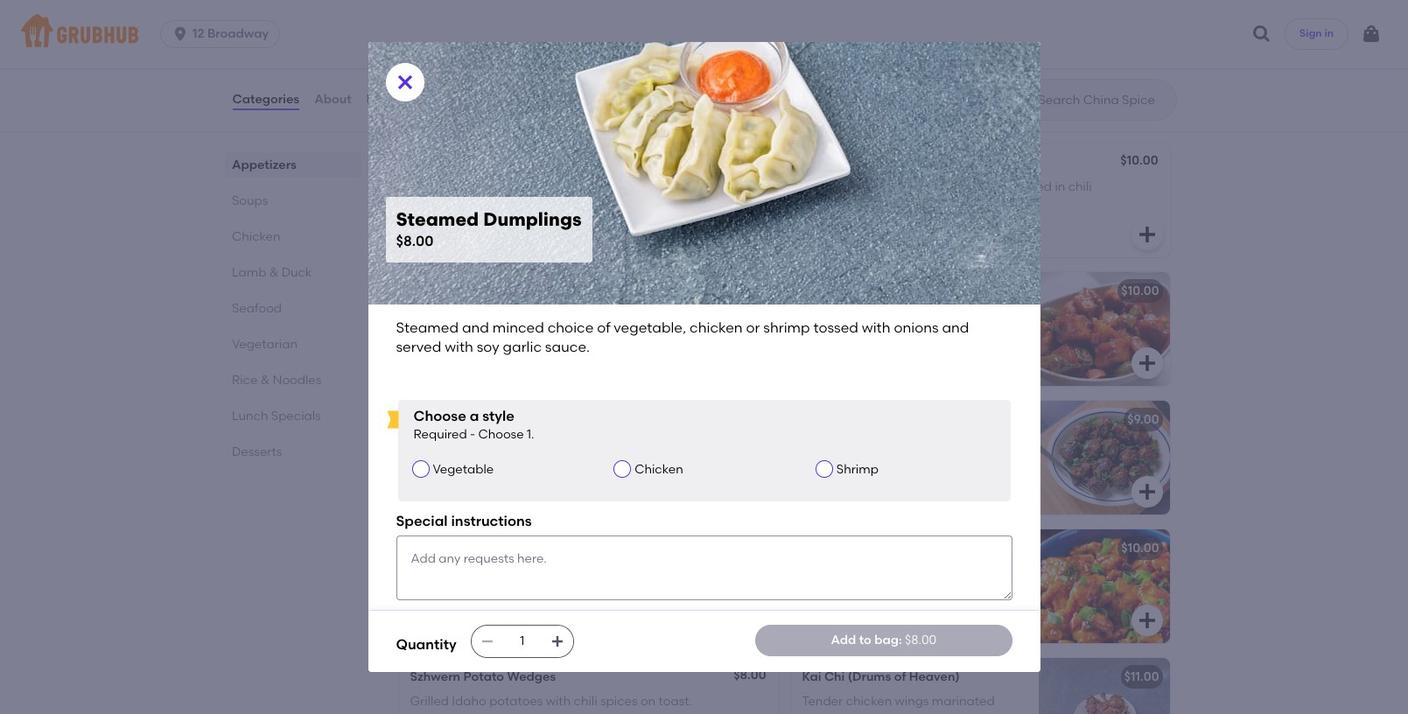 Task type: vqa. For each thing, say whether or not it's contained in the screenshot.
Add to bag: $8.00
yes



Task type: describe. For each thing, give the bounding box(es) containing it.
lamb
[[231, 265, 266, 280]]

julian's
[[410, 566, 455, 581]]

chicken inside crispy boneless pieces of chicken sauteed in chili honey sauce.
[[954, 180, 1000, 195]]

(drums
[[848, 670, 891, 684]]

tamarind
[[532, 583, 588, 598]]

sign
[[1299, 27, 1322, 40]]

chicken inside crispy golden fried spring rolls with sweet chilly sauce. choice of chicken or vegetables.
[[410, 215, 456, 230]]

0 horizontal spatial chicken
[[231, 229, 280, 244]]

steamed dumplings
[[410, 284, 532, 298]]

fresh for cubes of cottage cheese sauteed with fresh chili and onions in light soy sauce.
[[830, 326, 859, 341]]

quantity
[[396, 636, 457, 653]]

Special instructions text field
[[396, 535, 1012, 600]]

1 horizontal spatial garlic
[[503, 339, 542, 356]]

on
[[641, 694, 656, 709]]

koftas
[[941, 437, 978, 452]]

12 broadway
[[193, 26, 269, 41]]

and inside tender chicken wings marinated with fresh herbs, chilies and garli
[[941, 712, 965, 714]]

chili inside julian's raw papaya chopped basil chili and roasted peanut with tamarind sauce.
[[620, 566, 644, 581]]

spices
[[600, 694, 638, 709]]

fried inside golden fried vegetable koftas tossed with onions and chili garlic sauce.
[[849, 437, 876, 452]]

toast.
[[659, 694, 692, 709]]

tender
[[802, 694, 843, 709]]

cubes of cottage cheese sauteed with fresh chili and onions in light soy sauce.
[[802, 308, 1019, 359]]

1 vertical spatial appetizers
[[231, 158, 296, 172]]

1 see details button from the left
[[413, 50, 479, 81]]

chi
[[824, 670, 845, 684]]

chopped
[[533, 566, 587, 581]]

vegetable
[[433, 462, 494, 477]]

about button
[[313, 68, 352, 131]]

lunch specials
[[231, 409, 320, 424]]

crispy golden fried spring rolls with sweet chilly sauce. choice of chicken or vegetables.
[[410, 180, 616, 230]]

raw
[[458, 566, 480, 581]]

tossed inside cauliflower buds roasted to perfection tossed in our famous manchurian sauce.
[[866, 583, 905, 598]]

boneless
[[843, 180, 895, 195]]

sweet
[[410, 197, 445, 212]]

& for lamb
[[269, 265, 278, 280]]

shrimp
[[836, 462, 879, 477]]

see for 2nd see details button from the left
[[729, 57, 751, 72]]

onions inside cubes of cottage cheese sauteed with fresh chili and onions in light soy sauce.
[[915, 326, 954, 341]]

cauliflower buds roasted to perfection tossed in our famous manchurian sauce.
[[802, 566, 989, 616]]

2 horizontal spatial chicken
[[844, 155, 893, 170]]

12 broadway button
[[160, 20, 287, 48]]

$11.00
[[1124, 670, 1159, 684]]

with inside cubes of cottage cheese sauteed with fresh chili and onions in light soy sauce.
[[802, 326, 827, 341]]

chili paneer (dry) image
[[1038, 272, 1170, 386]]

0 horizontal spatial served
[[396, 339, 441, 356]]

steamed dumplings $8.00
[[396, 209, 582, 250]]

famous
[[944, 583, 989, 598]]

chili inside crispy boneless pieces of chicken sauteed in chili honey sauce.
[[1068, 180, 1092, 195]]

svg image for crispy boneless pieces of chicken sauteed in chili honey sauce.
[[1136, 224, 1157, 245]]

salad
[[460, 541, 495, 556]]

broadway
[[207, 26, 269, 41]]

potatoes
[[489, 694, 543, 709]]

in inside cauliflower buds roasted to perfection tossed in our famous manchurian sauce.
[[908, 583, 919, 598]]

vegetable manchurian (dry) image
[[1038, 401, 1170, 515]]

noodles
[[272, 373, 321, 388]]

sauce. inside crispy boneless pieces of chicken sauteed in chili honey sauce.
[[841, 197, 880, 212]]

sign in button
[[1285, 18, 1349, 50]]

honey
[[802, 197, 838, 212]]

kai chi (drums of heaven)
[[802, 670, 960, 684]]

choose a style required - choose 1.
[[413, 408, 534, 442]]

rice & noodles
[[231, 373, 321, 388]]

chilly
[[448, 197, 478, 212]]

paneer
[[832, 284, 875, 298]]

lamb & duck
[[231, 265, 311, 280]]

szhwern potato wedges
[[410, 670, 556, 684]]

buds
[[872, 566, 902, 581]]

cauliflower munchurian (dry)
[[802, 541, 978, 556]]

lunch
[[231, 409, 268, 424]]

cheese for light
[[909, 308, 951, 323]]

vegetarian
[[231, 337, 297, 352]]

0 vertical spatial choose
[[413, 408, 466, 424]]

sauce. inside cubes of cottage cheese sauteed with fresh chili and onions in light soy sauce.
[[802, 344, 841, 359]]

1 vertical spatial garlic
[[410, 362, 444, 377]]

cubes of cottage cheese sauteed with fresh chili onions in light soy sauce.
[[410, 437, 697, 470]]

special instructions
[[396, 513, 532, 529]]

chili tofu
[[410, 412, 465, 427]]

see for second see details button from right
[[413, 57, 436, 72]]

pieces
[[898, 180, 937, 195]]

tender chicken wings marinated with fresh herbs, chilies and garli
[[802, 694, 1001, 714]]

choice
[[523, 197, 565, 212]]

to inside cauliflower buds roasted to perfection tossed in our famous manchurian sauce.
[[953, 566, 966, 581]]

perfection
[[802, 583, 863, 598]]

of inside cubes of cottage cheese sauteed with fresh chili onions in light soy sauce.
[[451, 437, 463, 452]]

Search China Spice  search field
[[1037, 92, 1170, 109]]

marinated
[[932, 694, 995, 709]]

sauce. inside cauliflower buds roasted to perfection tossed in our famous manchurian sauce.
[[878, 601, 917, 616]]

chili inside golden fried vegetable koftas tossed with onions and chili garlic sauce.
[[898, 455, 922, 470]]

or inside crispy golden fried spring rolls with sweet chilly sauce. choice of chicken or vegetables.
[[459, 215, 471, 230]]

with inside cubes of cottage cheese sauteed with fresh chili onions in light soy sauce.
[[614, 437, 638, 452]]

(dry) for cauliflower munchurian (dry)
[[949, 541, 978, 556]]

wings
[[895, 694, 929, 709]]

1 horizontal spatial or
[[525, 326, 537, 341]]

cauliflower munchurian (dry) image
[[1038, 529, 1170, 643]]

categories
[[232, 92, 299, 107]]

onions inside golden fried vegetable koftas tossed with onions and chili garlic sauce.
[[830, 455, 869, 470]]

svg image for cubes of cottage cheese sauteed with fresh chili and onions in light soy sauce.
[[1136, 353, 1157, 374]]

and inside cubes of cottage cheese sauteed with fresh chili and onions in light soy sauce.
[[889, 326, 912, 341]]

chili paneer (dry)
[[802, 284, 908, 298]]

papaya
[[410, 541, 457, 556]]

a
[[470, 408, 479, 424]]

golden fried vegetable koftas tossed with onions and chili garlic sauce.
[[802, 437, 1020, 470]]

potato
[[463, 670, 504, 684]]

spring
[[525, 180, 562, 195]]

special
[[396, 513, 448, 529]]

in inside cubes of cottage cheese sauteed with fresh chili onions in light soy sauce.
[[452, 455, 462, 470]]

crispy for crispy chicken
[[802, 155, 841, 170]]

1 horizontal spatial appetizers
[[396, 102, 496, 124]]

chili for chili tofu
[[410, 412, 437, 427]]

0 horizontal spatial to
[[859, 633, 872, 648]]

crispy chicken
[[802, 155, 893, 170]]

manchurian
[[802, 601, 875, 616]]



Task type: locate. For each thing, give the bounding box(es) containing it.
shrimp
[[763, 319, 810, 336], [540, 326, 581, 341]]

1 horizontal spatial see
[[729, 57, 751, 72]]

0 vertical spatial chicken
[[844, 155, 893, 170]]

bag:
[[874, 633, 902, 648]]

light
[[970, 326, 996, 341], [465, 455, 491, 470]]

rice
[[231, 373, 257, 388]]

roasted down "julian's"
[[410, 583, 456, 598]]

cubes for tofu
[[410, 437, 448, 452]]

1 vertical spatial fresh
[[641, 437, 670, 452]]

0 horizontal spatial roasted
[[410, 583, 456, 598]]

0 vertical spatial &
[[269, 265, 278, 280]]

sauce. inside golden fried vegetable koftas tossed with onions and chili garlic sauce.
[[962, 455, 1001, 470]]

0 horizontal spatial cottage
[[466, 437, 514, 452]]

chili left paneer
[[802, 284, 829, 298]]

&
[[269, 265, 278, 280], [260, 373, 269, 388]]

0 vertical spatial sauteed
[[1003, 180, 1052, 195]]

2 vertical spatial svg image
[[1136, 353, 1157, 374]]

steamed inside steamed dumplings $8.00
[[396, 209, 479, 230]]

grilled idaho potatoes with chili spices on toast.
[[410, 694, 692, 709]]

munchurian
[[874, 541, 946, 556]]

2 see details from the left
[[729, 57, 794, 72]]

1 horizontal spatial roasted
[[905, 566, 950, 581]]

tossed inside golden fried vegetable koftas tossed with onions and chili garlic sauce.
[[980, 437, 1020, 452]]

0 horizontal spatial light
[[465, 455, 491, 470]]

1 vertical spatial &
[[260, 373, 269, 388]]

1 horizontal spatial choose
[[478, 427, 524, 442]]

in inside cubes of cottage cheese sauteed with fresh chili and onions in light soy sauce.
[[957, 326, 967, 341]]

cheese inside cubes of cottage cheese sauteed with fresh chili and onions in light soy sauce.
[[909, 308, 951, 323]]

add to bag: $8.00
[[831, 633, 937, 648]]

2 vertical spatial chicken
[[635, 462, 683, 477]]

to right add in the right bottom of the page
[[859, 633, 872, 648]]

1 horizontal spatial (dry)
[[949, 541, 978, 556]]

fresh
[[830, 326, 859, 341], [641, 437, 670, 452], [830, 712, 859, 714]]

sauteed inside cubes of cottage cheese sauteed with fresh chili onions in light soy sauce.
[[562, 437, 611, 452]]

sauteed
[[1003, 180, 1052, 195], [954, 308, 1003, 323], [562, 437, 611, 452]]

2 details from the left
[[754, 57, 794, 72]]

2 vertical spatial garlic
[[925, 455, 959, 470]]

chili for chili paneer (dry)
[[802, 284, 829, 298]]

1 horizontal spatial cheese
[[909, 308, 951, 323]]

in
[[1324, 27, 1334, 40], [1055, 180, 1065, 195], [957, 326, 967, 341], [452, 455, 462, 470], [908, 583, 919, 598]]

Input item quantity number field
[[503, 626, 541, 657]]

dumplings inside steamed dumplings $8.00
[[483, 209, 582, 230]]

1 details from the left
[[439, 57, 479, 72]]

dumplings
[[483, 209, 582, 230], [468, 284, 532, 298]]

cheese
[[909, 308, 951, 323], [516, 437, 559, 452]]

vegetables.
[[474, 215, 543, 230]]

-
[[470, 427, 475, 442]]

1 vertical spatial to
[[859, 633, 872, 648]]

1 see details from the left
[[413, 57, 479, 72]]

1 vertical spatial fried
[[849, 437, 876, 452]]

1 vertical spatial light
[[465, 455, 491, 470]]

1 horizontal spatial fried
[[849, 437, 876, 452]]

instructions
[[451, 513, 532, 529]]

dumplings down spring
[[483, 209, 582, 230]]

reviews
[[366, 92, 415, 107]]

1 horizontal spatial see details button
[[729, 50, 794, 81]]

0 horizontal spatial sauteed
[[562, 437, 611, 452]]

in inside 'button'
[[1324, 27, 1334, 40]]

spring rolls image
[[646, 144, 778, 257]]

(dry) right paneer
[[878, 284, 908, 298]]

1 vertical spatial roasted
[[410, 583, 456, 598]]

sauteed for cubes of cottage cheese sauteed with fresh chili and onions in light soy sauce.
[[954, 308, 1003, 323]]

2 horizontal spatial garlic
[[925, 455, 959, 470]]

crispy
[[802, 155, 841, 170], [410, 180, 448, 195], [802, 180, 840, 195]]

spring
[[410, 155, 449, 170]]

cubes for paneer
[[802, 308, 841, 323]]

fresh inside cubes of cottage cheese sauteed with fresh chili onions in light soy sauce.
[[641, 437, 670, 452]]

golden
[[450, 180, 492, 195]]

see details for second see details button from right
[[413, 57, 479, 72]]

0 horizontal spatial vegetable,
[[410, 326, 473, 341]]

1 horizontal spatial to
[[953, 566, 966, 581]]

0 horizontal spatial see
[[413, 57, 436, 72]]

(dry)
[[878, 284, 908, 298], [949, 541, 978, 556]]

1 horizontal spatial served
[[506, 344, 546, 359]]

onions
[[894, 319, 939, 336], [915, 326, 954, 341], [438, 344, 477, 359], [410, 455, 449, 470], [830, 455, 869, 470]]

0 vertical spatial cheese
[[909, 308, 951, 323]]

1 vertical spatial cottage
[[466, 437, 514, 452]]

0 vertical spatial light
[[970, 326, 996, 341]]

0 vertical spatial fried
[[495, 180, 522, 195]]

add
[[831, 633, 856, 648]]

0 horizontal spatial or
[[459, 215, 471, 230]]

cubes inside cubes of cottage cheese sauteed with fresh chili and onions in light soy sauce.
[[802, 308, 841, 323]]

chili inside cubes of cottage cheese sauteed with fresh chili onions in light soy sauce.
[[673, 437, 697, 452]]

julian's raw papaya chopped basil chili and roasted peanut with tamarind sauce.
[[410, 566, 671, 598]]

see details
[[413, 57, 479, 72], [729, 57, 794, 72]]

and inside julian's raw papaya chopped basil chili and roasted peanut with tamarind sauce.
[[647, 566, 671, 581]]

cubes down chili tofu
[[410, 437, 448, 452]]

0 vertical spatial cottage
[[858, 308, 906, 323]]

$9.00
[[1127, 412, 1159, 427]]

12
[[193, 26, 204, 41]]

& for rice
[[260, 373, 269, 388]]

& right the rice
[[260, 373, 269, 388]]

chicken
[[954, 180, 1000, 195], [410, 215, 456, 230], [690, 319, 743, 336], [476, 326, 522, 341], [846, 694, 892, 709]]

soy inside cubes of cottage cheese sauteed with fresh chili and onions in light soy sauce.
[[999, 326, 1019, 341]]

of inside crispy golden fried spring rolls with sweet chilly sauce. choice of chicken or vegetables.
[[568, 197, 580, 212]]

0 vertical spatial cauliflower
[[802, 541, 871, 556]]

basil
[[590, 566, 617, 581]]

1 cauliflower from the top
[[802, 541, 871, 556]]

and inside golden fried vegetable koftas tossed with onions and chili garlic sauce.
[[872, 455, 895, 470]]

grilled
[[410, 694, 449, 709]]

soy inside cubes of cottage cheese sauteed with fresh chili onions in light soy sauce.
[[494, 455, 514, 470]]

0 horizontal spatial shrimp
[[540, 326, 581, 341]]

cottage inside cubes of cottage cheese sauteed with fresh chili onions in light soy sauce.
[[466, 437, 514, 452]]

reviews button
[[365, 68, 416, 131]]

2 horizontal spatial sauteed
[[1003, 180, 1052, 195]]

$8.00 inside steamed dumplings $8.00
[[396, 233, 434, 250]]

2 see from the left
[[729, 57, 751, 72]]

garlic inside golden fried vegetable koftas tossed with onions and chili garlic sauce.
[[925, 455, 959, 470]]

& left duck
[[269, 265, 278, 280]]

0 horizontal spatial (dry)
[[878, 284, 908, 298]]

garlic down koftas
[[925, 455, 959, 470]]

1 vertical spatial chili
[[410, 412, 437, 427]]

1 horizontal spatial chicken
[[635, 462, 683, 477]]

sauce. inside crispy golden fried spring rolls with sweet chilly sauce. choice of chicken or vegetables.
[[481, 197, 520, 212]]

sauteed for cubes of cottage cheese sauteed with fresh chili onions in light soy sauce.
[[562, 437, 611, 452]]

cubes down paneer
[[802, 308, 841, 323]]

with inside crispy golden fried spring rolls with sweet chilly sauce. choice of chicken or vegetables.
[[591, 180, 616, 195]]

cubes
[[802, 308, 841, 323], [410, 437, 448, 452]]

chicken
[[844, 155, 893, 170], [231, 229, 280, 244], [635, 462, 683, 477]]

rolls
[[564, 180, 588, 195]]

see details for 2nd see details button from the left
[[729, 57, 794, 72]]

0 vertical spatial appetizers
[[396, 102, 496, 124]]

0 horizontal spatial cheese
[[516, 437, 559, 452]]

0 vertical spatial to
[[953, 566, 966, 581]]

choose down style
[[478, 427, 524, 442]]

served
[[396, 339, 441, 356], [506, 344, 546, 359]]

1 horizontal spatial details
[[754, 57, 794, 72]]

steamed and minced choice of vegetable, chicken or shrimp tossed with onions and served with soy garlic sauce.
[[410, 308, 623, 377], [396, 319, 973, 356]]

cauliflower inside cauliflower buds roasted to perfection tossed in our famous manchurian sauce.
[[802, 566, 869, 581]]

1 vertical spatial chicken
[[231, 229, 280, 244]]

choose
[[413, 408, 466, 424], [478, 427, 524, 442]]

cottage down style
[[466, 437, 514, 452]]

0 horizontal spatial see details
[[413, 57, 479, 72]]

crispy inside crispy boneless pieces of chicken sauteed in chili honey sauce.
[[802, 180, 840, 195]]

1 horizontal spatial cubes
[[802, 308, 841, 323]]

1 vertical spatial choose
[[478, 427, 524, 442]]

0 horizontal spatial chili
[[410, 412, 437, 427]]

heaven)
[[909, 670, 960, 684]]

0 horizontal spatial appetizers
[[231, 158, 296, 172]]

herbs,
[[862, 712, 898, 714]]

light inside cubes of cottage cheese sauteed with fresh chili and onions in light soy sauce.
[[970, 326, 996, 341]]

1 horizontal spatial chili
[[802, 284, 829, 298]]

garlic up chili tofu
[[410, 362, 444, 377]]

chili up required
[[410, 412, 437, 427]]

svg image
[[394, 72, 415, 93], [1136, 224, 1157, 245], [1136, 353, 1157, 374]]

1 horizontal spatial vegetable,
[[614, 319, 686, 336]]

0 horizontal spatial fried
[[495, 180, 522, 195]]

roasted up our
[[905, 566, 950, 581]]

to
[[953, 566, 966, 581], [859, 633, 872, 648]]

cheese inside cubes of cottage cheese sauteed with fresh chili onions in light soy sauce.
[[516, 437, 559, 452]]

1 vertical spatial cheese
[[516, 437, 559, 452]]

in inside crispy boneless pieces of chicken sauteed in chili honey sauce.
[[1055, 180, 1065, 195]]

1 see from the left
[[413, 57, 436, 72]]

cauliflower for cauliflower munchurian (dry)
[[802, 541, 871, 556]]

fried inside crispy golden fried spring rolls with sweet chilly sauce. choice of chicken or vegetables.
[[495, 180, 522, 195]]

roasted inside cauliflower buds roasted to perfection tossed in our famous manchurian sauce.
[[905, 566, 950, 581]]

onions inside cubes of cottage cheese sauteed with fresh chili onions in light soy sauce.
[[410, 455, 449, 470]]

svg image inside 12 broadway button
[[172, 25, 189, 43]]

details for second see details button from right
[[439, 57, 479, 72]]

desserts
[[231, 445, 282, 459]]

cottage inside cubes of cottage cheese sauteed with fresh chili and onions in light soy sauce.
[[858, 308, 906, 323]]

served up style
[[506, 344, 546, 359]]

choose up required
[[413, 408, 466, 424]]

search icon image
[[1010, 89, 1031, 110]]

1.
[[527, 427, 534, 442]]

appetizers up soups
[[231, 158, 296, 172]]

0 horizontal spatial details
[[439, 57, 479, 72]]

0 horizontal spatial cubes
[[410, 437, 448, 452]]

with inside julian's raw papaya chopped basil chili and roasted peanut with tamarind sauce.
[[505, 583, 530, 598]]

0 vertical spatial fresh
[[830, 326, 859, 341]]

0 vertical spatial svg image
[[394, 72, 415, 93]]

golden
[[802, 437, 846, 452]]

details for 2nd see details button from the left
[[754, 57, 794, 72]]

0 vertical spatial chili
[[802, 284, 829, 298]]

style
[[482, 408, 514, 424]]

sauteed inside crispy boneless pieces of chicken sauteed in chili honey sauce.
[[1003, 180, 1052, 195]]

0 vertical spatial (dry)
[[878, 284, 908, 298]]

with inside tender chicken wings marinated with fresh herbs, chilies and garli
[[802, 712, 827, 714]]

rolls
[[452, 155, 480, 170]]

0 vertical spatial garlic
[[503, 339, 542, 356]]

1 vertical spatial cauliflower
[[802, 566, 869, 581]]

$8.00
[[734, 155, 767, 170], [396, 233, 434, 250], [734, 284, 767, 298], [905, 633, 937, 648], [734, 668, 766, 683]]

0 horizontal spatial garlic
[[410, 362, 444, 377]]

papaya
[[483, 566, 530, 581]]

crispy for crispy boneless pieces of chicken sauteed in chili honey sauce.
[[802, 180, 840, 195]]

crispy inside crispy golden fried spring rolls with sweet chilly sauce. choice of chicken or vegetables.
[[410, 180, 448, 195]]

1 horizontal spatial cottage
[[858, 308, 906, 323]]

dumplings for steamed dumplings
[[468, 284, 532, 298]]

0 vertical spatial roasted
[[905, 566, 950, 581]]

to up famous
[[953, 566, 966, 581]]

1 vertical spatial sauteed
[[954, 308, 1003, 323]]

our
[[922, 583, 941, 598]]

2 vertical spatial sauteed
[[562, 437, 611, 452]]

cauliflower for cauliflower buds roasted to perfection tossed in our famous manchurian sauce.
[[802, 566, 869, 581]]

svg image
[[1251, 24, 1272, 45], [1361, 24, 1382, 45], [172, 25, 189, 43], [744, 481, 765, 502], [1136, 481, 1157, 502], [744, 610, 765, 631], [1136, 610, 1157, 631], [480, 635, 494, 649], [550, 635, 564, 649]]

cottage for tofu
[[466, 437, 514, 452]]

2 horizontal spatial or
[[746, 319, 760, 336]]

sauteed inside cubes of cottage cheese sauteed with fresh chili and onions in light soy sauce.
[[954, 308, 1003, 323]]

0 horizontal spatial see details button
[[413, 50, 479, 81]]

cottage down chili paneer (dry)
[[858, 308, 906, 323]]

see
[[413, 57, 436, 72], [729, 57, 751, 72]]

minced
[[494, 308, 539, 323], [492, 319, 544, 336]]

roasted
[[905, 566, 950, 581], [410, 583, 456, 598]]

chicken inside tender chicken wings marinated with fresh herbs, chilies and garli
[[846, 694, 892, 709]]

1 vertical spatial (dry)
[[949, 541, 978, 556]]

details
[[439, 57, 479, 72], [754, 57, 794, 72]]

of inside cubes of cottage cheese sauteed with fresh chili and onions in light soy sauce.
[[843, 308, 855, 323]]

main navigation navigation
[[0, 0, 1408, 68]]

required
[[413, 427, 467, 442]]

with inside golden fried vegetable koftas tossed with onions and chili garlic sauce.
[[802, 455, 827, 470]]

chili inside cubes of cottage cheese sauteed with fresh chili and onions in light soy sauce.
[[862, 326, 886, 341]]

garlic up style
[[503, 339, 542, 356]]

cubes inside cubes of cottage cheese sauteed with fresh chili onions in light soy sauce.
[[410, 437, 448, 452]]

1 horizontal spatial see details
[[729, 57, 794, 72]]

2 cauliflower from the top
[[802, 566, 869, 581]]

sauce. inside cubes of cottage cheese sauteed with fresh chili onions in light soy sauce.
[[517, 455, 556, 470]]

roasted inside julian's raw papaya chopped basil chili and roasted peanut with tamarind sauce.
[[410, 583, 456, 598]]

kai
[[802, 670, 821, 684]]

garlic
[[503, 339, 542, 356], [410, 362, 444, 377], [925, 455, 959, 470]]

tofu
[[440, 412, 465, 427]]

soups
[[231, 193, 268, 208]]

sauce. inside julian's raw papaya chopped basil chili and roasted peanut with tamarind sauce.
[[591, 583, 630, 598]]

vegetable
[[878, 437, 938, 452]]

sign in
[[1299, 27, 1334, 40]]

specials
[[271, 409, 320, 424]]

(dry) for chili paneer (dry)
[[878, 284, 908, 298]]

0 vertical spatial dumplings
[[483, 209, 582, 230]]

tossed
[[813, 319, 858, 336], [584, 326, 623, 341], [980, 437, 1020, 452], [866, 583, 905, 598]]

crispy for crispy golden fried spring rolls with sweet chilly sauce. choice of chicken or vegetables.
[[410, 180, 448, 195]]

served up chili tofu
[[396, 339, 441, 356]]

dumplings down steamed dumplings $8.00
[[468, 284, 532, 298]]

0 vertical spatial cubes
[[802, 308, 841, 323]]

1 vertical spatial cubes
[[410, 437, 448, 452]]

cottage for paneer
[[858, 308, 906, 323]]

idaho
[[452, 694, 486, 709]]

spring rolls
[[410, 155, 480, 170]]

2 see details button from the left
[[729, 50, 794, 81]]

(dry) up famous
[[949, 541, 978, 556]]

steamed dumplings image
[[646, 272, 778, 386]]

szhwern
[[410, 670, 460, 684]]

1 horizontal spatial light
[[970, 326, 996, 341]]

promo image
[[624, 0, 688, 61]]

1 horizontal spatial sauteed
[[954, 308, 1003, 323]]

2 vertical spatial fresh
[[830, 712, 859, 714]]

fresh inside tender chicken wings marinated with fresh herbs, chilies and garli
[[830, 712, 859, 714]]

1 horizontal spatial shrimp
[[763, 319, 810, 336]]

chilies
[[901, 712, 938, 714]]

fresh for cubes of cottage cheese sauteed with fresh chili onions in light soy sauce.
[[641, 437, 670, 452]]

kai chi (drums of heaven) image
[[1038, 658, 1170, 714]]

fresh inside cubes of cottage cheese sauteed with fresh chili and onions in light soy sauce.
[[830, 326, 859, 341]]

fried up the shrimp
[[849, 437, 876, 452]]

cheese for soy
[[516, 437, 559, 452]]

appetizers up spring rolls
[[396, 102, 496, 124]]

about
[[314, 92, 351, 107]]

crispy boneless pieces of chicken sauteed in chili honey sauce.
[[802, 180, 1092, 212]]

of inside crispy boneless pieces of chicken sauteed in chili honey sauce.
[[940, 180, 951, 195]]

dumplings for steamed dumplings $8.00
[[483, 209, 582, 230]]

light inside cubes of cottage cheese sauteed with fresh chili onions in light soy sauce.
[[465, 455, 491, 470]]

1 vertical spatial dumplings
[[468, 284, 532, 298]]

1 vertical spatial svg image
[[1136, 224, 1157, 245]]

fried left spring
[[495, 180, 522, 195]]

categories button
[[231, 68, 300, 131]]

0 horizontal spatial choose
[[413, 408, 466, 424]]



